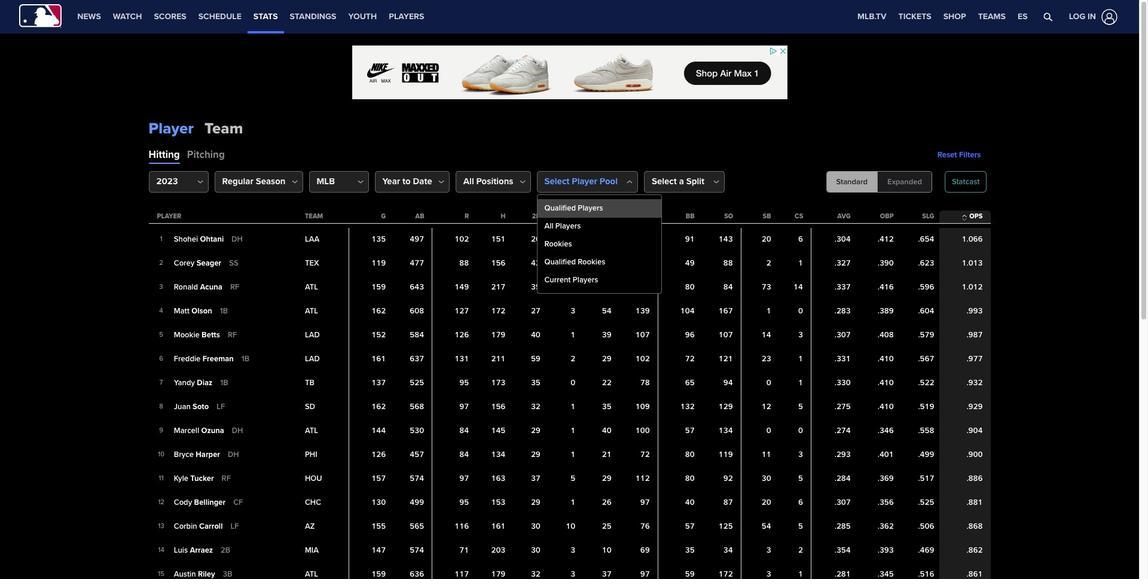 Task type: vqa. For each thing, say whether or not it's contained in the screenshot.
MLB corresponding to MLB Newsletters
no



Task type: describe. For each thing, give the bounding box(es) containing it.
57 for 125
[[685, 522, 695, 531]]

1 vertical spatial 40 link
[[602, 426, 612, 435]]

.499
[[918, 450, 935, 459]]

atl for 162
[[305, 306, 318, 316]]

shohei
[[174, 234, 198, 244]]

173
[[491, 378, 506, 388]]

565
[[410, 522, 424, 531]]

139
[[636, 306, 650, 316]]

es
[[1018, 11, 1028, 22]]

1 vertical spatial 126
[[372, 450, 386, 459]]

144
[[372, 426, 386, 435]]

2 horizontal spatial 40 link
[[685, 498, 695, 507]]

current
[[545, 275, 571, 285]]

.579
[[918, 330, 935, 340]]

h button
[[498, 211, 508, 221]]

secondary navigation element containing news
[[71, 0, 430, 33]]

stats table element
[[149, 211, 991, 579]]

35 link down 22
[[602, 402, 612, 412]]

172 link
[[491, 306, 506, 316]]

30 for 76
[[531, 522, 541, 531]]

corbin
[[174, 521, 197, 531]]

avg button
[[835, 211, 853, 221]]

1 link for 21
[[571, 450, 576, 459]]

chc
[[305, 498, 321, 507]]

4 link
[[571, 282, 576, 292]]

.285
[[835, 522, 851, 531]]

156 for 88
[[491, 258, 506, 268]]

ozuna
[[201, 426, 224, 435]]

87
[[724, 498, 733, 507]]

1 vertical spatial 26 link
[[602, 498, 612, 507]]

80 link for 84
[[685, 282, 695, 292]]

ab button
[[413, 211, 427, 221]]

0 vertical spatial 119
[[372, 258, 386, 268]]

1 horizontal spatial 72
[[685, 354, 695, 364]]

30 link for 203
[[531, 546, 541, 555]]

5 for 161
[[799, 522, 803, 531]]

rf for tucker
[[222, 474, 231, 483]]

1 horizontal spatial 26
[[602, 498, 612, 507]]

0 horizontal spatial 2b
[[221, 545, 230, 555]]

0 horizontal spatial 10
[[158, 451, 164, 458]]

29 link down 39
[[602, 354, 612, 364]]

1 107 from the left
[[636, 330, 650, 340]]

25
[[602, 522, 612, 531]]

1 horizontal spatial 14
[[762, 330, 771, 340]]

27
[[531, 306, 541, 316]]

143
[[719, 234, 733, 244]]

1 vertical spatial 3b
[[223, 569, 232, 579]]

57 for 134
[[685, 426, 695, 435]]

statcast
[[952, 177, 980, 186]]

rf for acuna
[[230, 282, 239, 292]]

0 vertical spatial 40
[[531, 330, 541, 340]]

80 link for 119
[[685, 450, 695, 459]]

2 vertical spatial 14
[[158, 546, 164, 554]]

530
[[410, 426, 424, 435]]

54 link
[[602, 306, 612, 316]]

152
[[372, 330, 386, 340]]

35 link down 59
[[531, 378, 541, 388]]

92
[[724, 474, 733, 483]]

.369
[[878, 474, 894, 483]]

1 vertical spatial 6
[[159, 355, 163, 363]]

0 vertical spatial 84
[[724, 282, 733, 292]]

rf for betts
[[228, 330, 237, 340]]

203
[[491, 546, 506, 555]]

135
[[372, 234, 386, 244]]

1 link for 26
[[571, 498, 576, 507]]

avg
[[838, 213, 851, 220]]

1 link for 40
[[571, 426, 576, 435]]

scores
[[154, 11, 186, 22]]

84 for 21
[[460, 450, 469, 459]]

cody
[[174, 498, 192, 507]]

97 for 156
[[460, 402, 469, 412]]

rbi button
[[637, 211, 653, 221]]

r
[[465, 213, 469, 220]]

2 up 73
[[767, 258, 771, 268]]

.993
[[967, 306, 983, 316]]

1 vertical spatial 40
[[602, 426, 612, 435]]

2 88 from the left
[[724, 258, 733, 268]]

145 link
[[491, 426, 506, 435]]

corey seager
[[174, 258, 221, 268]]

0 vertical spatial 26
[[531, 234, 541, 244]]

1 horizontal spatial 126
[[455, 330, 469, 340]]

corbin carroll
[[174, 521, 223, 531]]

1 vertical spatial 10 link
[[602, 546, 612, 555]]

1 vertical spatial 4
[[159, 307, 163, 315]]

1b for diaz
[[220, 378, 228, 387]]

yandy diaz
[[174, 378, 213, 387]]

qualified for qualified players
[[545, 204, 576, 213]]

.929
[[967, 402, 983, 412]]

atl for 159
[[305, 282, 318, 292]]

1 horizontal spatial 134 link
[[719, 426, 733, 435]]

.886
[[967, 474, 983, 483]]

29 down the 21
[[602, 474, 612, 483]]

499
[[410, 498, 424, 507]]

hou
[[305, 474, 322, 483]]

tucker
[[190, 474, 214, 483]]

574 for 147
[[410, 546, 424, 555]]

20 for 87
[[762, 498, 771, 507]]

29 link down the 21
[[602, 474, 612, 483]]

65
[[685, 378, 695, 388]]

134 for the left 134 link
[[491, 450, 506, 459]]

acuna
[[200, 282, 222, 292]]

news
[[77, 11, 101, 22]]

3 link for 10
[[571, 546, 576, 555]]

151
[[491, 234, 506, 244]]

1 vertical spatial 54
[[762, 522, 771, 531]]

.390
[[878, 258, 894, 268]]

h
[[501, 213, 506, 220]]

stats
[[254, 11, 278, 22]]

players inside players link
[[389, 11, 424, 22]]

0 vertical spatial 54
[[602, 306, 612, 316]]

35 left the 34
[[685, 546, 695, 555]]

dh for ohtani
[[232, 234, 243, 244]]

29 down 39
[[602, 354, 612, 364]]

1 vertical spatial 12
[[158, 498, 164, 506]]

.654
[[918, 234, 935, 244]]

0 horizontal spatial 134 link
[[491, 450, 506, 459]]

.304
[[835, 234, 851, 244]]

1 88 from the left
[[460, 258, 469, 268]]

119 link
[[719, 450, 733, 459]]

35 left current
[[531, 282, 541, 292]]

5 right 37 link on the left bottom of page
[[571, 474, 576, 483]]

30 link for 161
[[531, 522, 541, 531]]

0 vertical spatial 14
[[794, 282, 803, 292]]

.932
[[967, 378, 983, 388]]

211 link
[[491, 354, 506, 364]]

mlb.tv
[[858, 11, 887, 22]]

2 left .354
[[799, 546, 803, 555]]

ronald
[[174, 282, 198, 292]]

147
[[372, 546, 386, 555]]

217 link
[[491, 282, 506, 292]]

reset filters button
[[934, 146, 991, 164]]

reset filters
[[938, 150, 981, 159]]

diaz
[[197, 378, 213, 387]]

1 vertical spatial 10
[[566, 522, 576, 531]]

1 link for 35
[[571, 402, 576, 412]]

131
[[455, 354, 469, 364]]

olson
[[192, 306, 212, 316]]

2 right 59 link
[[571, 354, 576, 364]]

ronald acuna
[[174, 282, 222, 292]]

88 link
[[724, 258, 733, 268]]

6 for 151
[[799, 234, 803, 244]]

5 for 163
[[799, 474, 803, 483]]

atl for 144
[[305, 426, 318, 435]]

2 horizontal spatial 40
[[685, 498, 695, 507]]

sd
[[305, 402, 315, 412]]

1 vertical spatial rookies
[[578, 257, 606, 267]]

.356
[[878, 498, 894, 507]]

0 vertical spatial 161
[[372, 354, 386, 364]]

35 link left the 34
[[685, 546, 695, 555]]

log in button
[[1055, 6, 1120, 27]]

0 horizontal spatial 11
[[159, 475, 164, 482]]

teams
[[978, 11, 1006, 22]]

r button
[[462, 211, 471, 221]]

.519
[[918, 402, 935, 412]]

.330
[[835, 378, 851, 388]]

lf for soto
[[217, 402, 225, 411]]

1 link for 39
[[571, 330, 576, 340]]

lad for 152
[[305, 330, 320, 340]]

35 down 59
[[531, 378, 541, 388]]

80 for 84
[[685, 282, 695, 292]]

29 link for 26
[[531, 498, 541, 507]]

.389
[[878, 306, 894, 316]]

159
[[372, 282, 386, 292]]

0 vertical spatial 12
[[762, 402, 771, 412]]

7
[[159, 379, 163, 387]]

shop
[[944, 11, 967, 22]]

0 vertical spatial rookies
[[545, 239, 572, 249]]

6 for 153
[[799, 498, 803, 507]]

84 for 40
[[460, 426, 469, 435]]

5 link
[[571, 474, 576, 483]]

2b inside button
[[532, 213, 541, 220]]

2 vertical spatial 10
[[602, 546, 612, 555]]

.393
[[878, 546, 894, 555]]

2b button
[[530, 211, 543, 221]]

525
[[410, 378, 424, 388]]

57 link for 125
[[685, 522, 695, 531]]

162 for 608
[[372, 306, 386, 316]]

pitching button
[[187, 146, 225, 164]]

.362
[[878, 522, 894, 531]]

35 link left current
[[531, 282, 541, 292]]

bb
[[686, 213, 695, 220]]

0 vertical spatial 4
[[571, 282, 576, 292]]

rbi
[[640, 213, 650, 220]]

34 link
[[724, 546, 733, 555]]

35 down 22
[[602, 402, 612, 412]]

1 vertical spatial 8
[[159, 403, 163, 411]]

0 vertical spatial 11
[[762, 450, 771, 459]]



Task type: locate. For each thing, give the bounding box(es) containing it.
1 vertical spatial 1b
[[242, 354, 250, 364]]

.307 for .356
[[835, 498, 851, 507]]

42 link
[[531, 258, 541, 268]]

4 1 link from the top
[[571, 450, 576, 459]]

0 horizontal spatial 8
[[159, 403, 163, 411]]

40 link up 59 link
[[531, 330, 541, 340]]

mlb.tv link
[[852, 0, 893, 33]]

2 574 from the top
[[410, 546, 424, 555]]

team
[[305, 213, 323, 220]]

3b inside 3b "button"
[[567, 213, 576, 220]]

84 right 457
[[460, 450, 469, 459]]

84 left 145 at the bottom of the page
[[460, 426, 469, 435]]

29 up 37 link on the left bottom of page
[[531, 450, 541, 459]]

luis arraez
[[174, 545, 213, 555]]

29 down 32 'link'
[[531, 426, 541, 435]]

juan
[[174, 402, 191, 411]]

94 link
[[724, 378, 733, 388]]

ops
[[970, 213, 983, 220]]

29 link down 32 'link'
[[531, 426, 541, 435]]

161 up 137
[[372, 354, 386, 364]]

.307 for .408
[[835, 330, 851, 340]]

29 link for 40
[[531, 426, 541, 435]]

29 for 26
[[531, 498, 541, 507]]

seager
[[197, 258, 221, 268]]

1 156 link from the top
[[491, 258, 506, 268]]

.410
[[878, 354, 894, 364], [878, 378, 894, 388], [878, 402, 894, 412]]

2 30 link from the top
[[531, 546, 541, 555]]

100
[[636, 426, 650, 435]]

11 left kyle
[[159, 475, 164, 482]]

freddie
[[174, 354, 201, 364]]

608
[[410, 306, 424, 316]]

1 30 link from the top
[[531, 522, 541, 531]]

102 down r button
[[455, 234, 469, 244]]

players down 'qualified rookies'
[[573, 275, 598, 285]]

0 vertical spatial 134
[[719, 426, 733, 435]]

0 vertical spatial 30
[[762, 474, 771, 483]]

1 vertical spatial 156 link
[[491, 402, 506, 412]]

0 vertical spatial 3 link
[[571, 306, 576, 316]]

104 link
[[681, 306, 695, 316]]

.410 for .519
[[878, 402, 894, 412]]

0 horizontal spatial 3b
[[223, 569, 232, 579]]

0 vertical spatial lad
[[305, 330, 320, 340]]

1 horizontal spatial lf
[[231, 521, 239, 531]]

57 left 125 link
[[685, 522, 695, 531]]

80 left 119 'link'
[[685, 450, 695, 459]]

0 horizontal spatial rookies
[[545, 239, 572, 249]]

0 vertical spatial advertisement element
[[352, 45, 788, 99]]

1 vertical spatial 30 link
[[531, 546, 541, 555]]

574 down 565
[[410, 546, 424, 555]]

cs button
[[793, 211, 806, 221]]

riley
[[198, 569, 215, 579]]

1 horizontal spatial 102
[[636, 354, 650, 364]]

tab list
[[149, 146, 274, 171]]

78
[[641, 378, 650, 388]]

162 down the 159
[[372, 306, 386, 316]]

1 horizontal spatial rookies
[[578, 257, 606, 267]]

107 down 139
[[636, 330, 650, 340]]

hr
[[602, 213, 612, 220]]

35
[[531, 282, 541, 292], [531, 378, 541, 388], [602, 402, 612, 412], [685, 546, 695, 555]]

57 link for 134
[[685, 426, 695, 435]]

advertisement element
[[352, 45, 788, 99], [811, 111, 991, 141]]

26 up 25
[[602, 498, 612, 507]]

players right youth
[[389, 11, 424, 22]]

0 vertical spatial 57 link
[[685, 426, 695, 435]]

10 down 25
[[602, 546, 612, 555]]

0 vertical spatial 2b
[[532, 213, 541, 220]]

1 .410 from the top
[[878, 354, 894, 364]]

2 vertical spatial rf
[[222, 474, 231, 483]]

secondary navigation element
[[71, 0, 430, 33], [430, 0, 531, 33]]

arraez
[[190, 545, 213, 555]]

14 left luis
[[158, 546, 164, 554]]

2 1 link from the top
[[571, 402, 576, 412]]

80 left "92"
[[685, 474, 695, 483]]

1 qualified from the top
[[545, 204, 576, 213]]

2 162 from the top
[[372, 402, 386, 412]]

1 vertical spatial rf
[[228, 330, 237, 340]]

8 down all players
[[571, 234, 576, 244]]

119
[[372, 258, 386, 268], [719, 450, 733, 459]]

cody bellinger
[[174, 498, 226, 507]]

es link
[[1012, 0, 1034, 33]]

2 57 from the top
[[685, 522, 695, 531]]

.412
[[878, 234, 894, 244]]

94
[[724, 378, 733, 388]]

0 horizontal spatial 88
[[460, 258, 469, 268]]

5 left .285
[[799, 522, 803, 531]]

26 down 2b button on the left
[[531, 234, 541, 244]]

tickets
[[899, 11, 932, 22]]

1 80 from the top
[[685, 282, 695, 292]]

ab
[[415, 213, 425, 220]]

3 atl from the top
[[305, 426, 318, 435]]

643
[[410, 282, 424, 292]]

.881
[[967, 498, 983, 507]]

1 vertical spatial 97
[[460, 474, 469, 483]]

156 link up 145 link
[[491, 402, 506, 412]]

hr button
[[600, 211, 614, 221]]

dh for harper
[[228, 450, 239, 459]]

2 80 from the top
[[685, 450, 695, 459]]

2 156 from the top
[[491, 402, 506, 412]]

.410 for .522
[[878, 378, 894, 388]]

20 down sb
[[762, 234, 771, 244]]

156 for 97
[[491, 402, 506, 412]]

3b right riley
[[223, 569, 232, 579]]

player button
[[155, 211, 184, 221]]

132 link
[[681, 402, 695, 412]]

hitting button
[[149, 146, 180, 164]]

0 vertical spatial .307
[[835, 330, 851, 340]]

20 for 143
[[762, 234, 771, 244]]

574 up 499
[[410, 474, 424, 483]]

0 vertical spatial 72
[[685, 354, 695, 364]]

3 80 link from the top
[[685, 474, 695, 483]]

88
[[460, 258, 469, 268], [724, 258, 733, 268]]

10 link left 25
[[566, 522, 576, 531]]

0 vertical spatial rf
[[230, 282, 239, 292]]

marcell
[[174, 426, 199, 435]]

80 for 119
[[685, 450, 695, 459]]

.307 up .285
[[835, 498, 851, 507]]

30 link right 203 link
[[531, 546, 541, 555]]

.558
[[918, 426, 935, 435]]

40 up 21 link
[[602, 426, 612, 435]]

30 link right 161 link
[[531, 522, 541, 531]]

10 left 'bryce'
[[158, 451, 164, 458]]

1 vertical spatial 119
[[719, 450, 733, 459]]

1 vertical spatial dh
[[232, 426, 243, 435]]

126 down 144 at the bottom of the page
[[372, 450, 386, 459]]

84 down 88 "link"
[[724, 282, 733, 292]]

153
[[491, 498, 506, 507]]

29 link for 21
[[531, 450, 541, 459]]

1 3 link from the top
[[571, 306, 576, 316]]

marcell ozuna
[[174, 426, 224, 435]]

15
[[158, 570, 164, 578]]

0 vertical spatial 156
[[491, 258, 506, 268]]

0 vertical spatial 134 link
[[719, 426, 733, 435]]

156 link for 97
[[491, 402, 506, 412]]

1 20 from the top
[[762, 234, 771, 244]]

2 80 link from the top
[[685, 450, 695, 459]]

134 up 119 'link'
[[719, 426, 733, 435]]

0 vertical spatial 8
[[571, 234, 576, 244]]

schedule link
[[192, 0, 248, 33]]

80 link left "92"
[[685, 474, 695, 483]]

102 up 78
[[636, 354, 650, 364]]

1 95 from the top
[[460, 378, 469, 388]]

qualified
[[545, 204, 576, 213], [545, 257, 576, 267]]

rf right tucker
[[222, 474, 231, 483]]

29 link down 37 link on the left bottom of page
[[531, 498, 541, 507]]

tickets link
[[893, 0, 938, 33]]

rookies down all players
[[545, 239, 572, 249]]

.410 left .522
[[878, 378, 894, 388]]

5 left mookie
[[159, 331, 163, 339]]

0 vertical spatial 10
[[158, 451, 164, 458]]

0 vertical spatial atl
[[305, 282, 318, 292]]

juan soto
[[174, 402, 209, 411]]

1b
[[220, 306, 228, 316], [242, 354, 250, 364], [220, 378, 228, 387]]

179 link
[[491, 330, 506, 340]]

29 for 21
[[531, 450, 541, 459]]

team link
[[205, 119, 243, 138]]

1 vertical spatial 95
[[460, 498, 469, 507]]

134 link down 145 link
[[491, 450, 506, 459]]

top navigation menu bar
[[0, 0, 1140, 33]]

1b for olson
[[220, 306, 228, 316]]

40 up 59 link
[[531, 330, 541, 340]]

0 vertical spatial 10 link
[[566, 522, 576, 531]]

1 vertical spatial 14
[[762, 330, 771, 340]]

0 vertical spatial 3b
[[567, 213, 576, 220]]

3 80 from the top
[[685, 474, 695, 483]]

107 link
[[719, 330, 733, 340]]

2 vertical spatial 40
[[685, 498, 695, 507]]

95 for 173
[[460, 378, 469, 388]]

1 horizontal spatial 2b
[[532, 213, 541, 220]]

0 vertical spatial 156 link
[[491, 258, 506, 268]]

lad for 161
[[305, 354, 320, 364]]

57 link down '132'
[[685, 426, 695, 435]]

2 qualified from the top
[[545, 257, 576, 267]]

5 1 link from the top
[[571, 498, 576, 507]]

austin
[[174, 569, 196, 579]]

.307
[[835, 330, 851, 340], [835, 498, 851, 507]]

1 156 from the top
[[491, 258, 506, 268]]

167
[[719, 306, 733, 316]]

30 for 69
[[531, 546, 541, 555]]

tab list containing hitting
[[149, 146, 274, 171]]

12 right 129
[[762, 402, 771, 412]]

4 left matt
[[159, 307, 163, 315]]

8 link
[[571, 234, 576, 244]]

0 vertical spatial 97
[[460, 402, 469, 412]]

0 horizontal spatial 40 link
[[531, 330, 541, 340]]

29 down 37 link on the left bottom of page
[[531, 498, 541, 507]]

151 link
[[491, 234, 506, 244]]

1 horizontal spatial 119
[[719, 450, 733, 459]]

stats link
[[248, 0, 284, 31]]

1 vertical spatial 84
[[460, 426, 469, 435]]

2b right h button
[[532, 213, 541, 220]]

73
[[762, 282, 771, 292]]

121 link
[[719, 354, 733, 364]]

1 vertical spatial 156
[[491, 402, 506, 412]]

1 vertical spatial 72
[[641, 450, 650, 459]]

1.013
[[962, 258, 983, 268]]

0 vertical spatial 80
[[685, 282, 695, 292]]

97 for 163
[[460, 474, 469, 483]]

group containing standard
[[826, 171, 933, 193]]

156 link for 88
[[491, 258, 506, 268]]

0 vertical spatial 40 link
[[531, 330, 541, 340]]

65 link
[[685, 378, 695, 388]]

1 162 from the top
[[372, 306, 386, 316]]

news link
[[71, 0, 107, 33]]

2 vertical spatial 84
[[460, 450, 469, 459]]

119 up 92 link
[[719, 450, 733, 459]]

1 atl from the top
[[305, 282, 318, 292]]

2 .410 from the top
[[878, 378, 894, 388]]

4 down 'qualified rookies'
[[571, 282, 576, 292]]

126 up 131
[[455, 330, 469, 340]]

54 up 39 link
[[602, 306, 612, 316]]

dh for ozuna
[[232, 426, 243, 435]]

2 lad from the top
[[305, 354, 320, 364]]

162 for 568
[[372, 402, 386, 412]]

freeman
[[203, 354, 234, 364]]

14 up 23
[[762, 330, 771, 340]]

players for current players
[[573, 275, 598, 285]]

0 horizontal spatial 102
[[455, 234, 469, 244]]

30 right 92 link
[[762, 474, 771, 483]]

0 horizontal spatial 14
[[158, 546, 164, 554]]

80 down 49
[[685, 282, 695, 292]]

1 .307 from the top
[[835, 330, 851, 340]]

0 horizontal spatial 26
[[531, 234, 541, 244]]

2b right the arraez
[[221, 545, 230, 555]]

2 secondary navigation element from the left
[[430, 0, 531, 33]]

standings
[[290, 11, 336, 22]]

harper
[[196, 450, 220, 459]]

2 left corey
[[159, 259, 163, 267]]

.284
[[835, 474, 851, 483]]

2 atl from the top
[[305, 306, 318, 316]]

72 up 112
[[641, 450, 650, 459]]

2 95 from the top
[[460, 498, 469, 507]]

134 for 134 link to the right
[[719, 426, 733, 435]]

.346
[[878, 426, 894, 435]]

1 horizontal spatial advertisement element
[[811, 111, 991, 141]]

173 link
[[491, 378, 506, 388]]

2 156 link from the top
[[491, 402, 506, 412]]

30 right 161 link
[[531, 522, 541, 531]]

tex
[[305, 258, 319, 268]]

156 up 145 link
[[491, 402, 506, 412]]

players up 8 link
[[556, 221, 581, 231]]

3 link for 54
[[571, 306, 576, 316]]

2 20 from the top
[[762, 498, 771, 507]]

.275
[[835, 402, 851, 412]]

1 vertical spatial 57
[[685, 522, 695, 531]]

1 horizontal spatial 54
[[762, 522, 771, 531]]

1 horizontal spatial 40 link
[[602, 426, 612, 435]]

137
[[372, 378, 386, 388]]

shohei ohtani
[[174, 234, 224, 244]]

156 down 151
[[491, 258, 506, 268]]

5 for 156
[[799, 402, 803, 412]]

8 left juan at the left of the page
[[159, 403, 163, 411]]

1 vertical spatial lad
[[305, 354, 320, 364]]

156 link down 151
[[491, 258, 506, 268]]

3 1 link from the top
[[571, 426, 576, 435]]

80 link for 92
[[685, 474, 695, 483]]

0 vertical spatial 6
[[799, 234, 803, 244]]

advertisement element down the top navigation menu bar
[[352, 45, 788, 99]]

88 up 149
[[460, 258, 469, 268]]

0 vertical spatial 102
[[455, 234, 469, 244]]

134 link up 119 'link'
[[719, 426, 733, 435]]

2 57 link from the top
[[685, 522, 695, 531]]

2 vertical spatial 6
[[799, 498, 803, 507]]

1 vertical spatial 3 link
[[571, 546, 576, 555]]

ohtani
[[200, 234, 224, 244]]

ss
[[229, 258, 239, 268]]

76
[[641, 522, 650, 531]]

1 vertical spatial atl
[[305, 306, 318, 316]]

71
[[460, 546, 469, 555]]

5 left .284
[[799, 474, 803, 483]]

expanded
[[888, 177, 922, 186]]

2 horizontal spatial 10
[[602, 546, 612, 555]]

2 vertical spatial dh
[[228, 450, 239, 459]]

rookies
[[545, 239, 572, 249], [578, 257, 606, 267]]

0 vertical spatial dh
[[232, 234, 243, 244]]

1 vertical spatial 134 link
[[491, 450, 506, 459]]

95 down 131
[[460, 378, 469, 388]]

40 link up 21 link
[[602, 426, 612, 435]]

0 vertical spatial lf
[[217, 402, 225, 411]]

1 vertical spatial 161
[[491, 522, 506, 531]]

1 vertical spatial 80
[[685, 450, 695, 459]]

slg
[[923, 213, 935, 220]]

29 for 40
[[531, 426, 541, 435]]

1 vertical spatial 102
[[636, 354, 650, 364]]

32 link
[[531, 402, 541, 412]]

163 link
[[491, 474, 506, 483]]

125
[[719, 522, 733, 531]]

dh right the ozuna
[[232, 426, 243, 435]]

1 80 link from the top
[[685, 282, 695, 292]]

26 link up 25
[[602, 498, 612, 507]]

0 vertical spatial 95
[[460, 378, 469, 388]]

2 3 link from the top
[[571, 546, 576, 555]]

qualified players
[[545, 204, 603, 213]]

0 vertical spatial 26 link
[[531, 234, 541, 244]]

3b up all players
[[567, 213, 576, 220]]

1b right the freeman
[[242, 354, 250, 364]]

players for all players
[[556, 221, 581, 231]]

.307 down .283
[[835, 330, 851, 340]]

5 left .275 at the bottom of page
[[799, 402, 803, 412]]

1 secondary navigation element from the left
[[71, 0, 430, 33]]

major league baseball image
[[19, 4, 62, 28]]

2 107 from the left
[[719, 330, 733, 340]]

95 for 153
[[460, 498, 469, 507]]

1 57 link from the top
[[685, 426, 695, 435]]

39
[[602, 330, 612, 340]]

80 link left 119 'link'
[[685, 450, 695, 459]]

0 vertical spatial 57
[[685, 426, 695, 435]]

574 for 157
[[410, 474, 424, 483]]

95
[[460, 378, 469, 388], [460, 498, 469, 507]]

0 horizontal spatial 119
[[372, 258, 386, 268]]

.410 for .567
[[878, 354, 894, 364]]

1b for freeman
[[242, 354, 250, 364]]

1 horizontal spatial 10
[[566, 522, 576, 531]]

mookie
[[174, 330, 200, 340]]

1
[[160, 235, 162, 243], [799, 258, 803, 268], [767, 306, 771, 316], [571, 330, 576, 340], [799, 354, 803, 364], [799, 378, 803, 388], [571, 402, 576, 412], [571, 426, 576, 435], [571, 450, 576, 459], [571, 498, 576, 507]]

betts
[[202, 330, 220, 340]]

2 vertical spatial 40 link
[[685, 498, 695, 507]]

20 right 87 link
[[762, 498, 771, 507]]

players for qualified players
[[578, 204, 603, 213]]

1 vertical spatial 2b
[[221, 545, 230, 555]]

qualified for qualified rookies
[[545, 257, 576, 267]]

0 horizontal spatial 126
[[372, 450, 386, 459]]

1 574 from the top
[[410, 474, 424, 483]]

group
[[826, 171, 933, 193]]

14
[[794, 282, 803, 292], [762, 330, 771, 340], [158, 546, 164, 554]]

2 vertical spatial 97
[[641, 498, 650, 507]]

tertiary navigation element
[[852, 0, 1034, 33]]

0 vertical spatial 1b
[[220, 306, 228, 316]]

30 right 203 link
[[531, 546, 541, 555]]

.410 up .346
[[878, 402, 894, 412]]

1 1 link from the top
[[571, 330, 576, 340]]

97 right 568
[[460, 402, 469, 412]]

12 left cody
[[158, 498, 164, 506]]

84
[[724, 282, 733, 292], [460, 426, 469, 435], [460, 450, 469, 459]]

statcast button
[[945, 171, 987, 193]]

119 up the 159
[[372, 258, 386, 268]]

72 down the 96 at the right of the page
[[685, 354, 695, 364]]

1 lad from the top
[[305, 330, 320, 340]]

2 .307 from the top
[[835, 498, 851, 507]]

0 vertical spatial 30 link
[[531, 522, 541, 531]]

203 link
[[491, 546, 506, 555]]

3 .410 from the top
[[878, 402, 894, 412]]

49 link
[[685, 258, 695, 268]]

26 link down 2b button on the left
[[531, 234, 541, 244]]

1 horizontal spatial 161
[[491, 522, 506, 531]]

qualified up all players
[[545, 204, 576, 213]]

80 for 92
[[685, 474, 695, 483]]

g
[[381, 213, 386, 220]]

luis
[[174, 545, 188, 555]]

1 57 from the top
[[685, 426, 695, 435]]

97 up 76
[[641, 498, 650, 507]]

.596
[[918, 282, 935, 292]]

qualified up current
[[545, 257, 576, 267]]

1 horizontal spatial 10 link
[[602, 546, 612, 555]]

2 vertical spatial atl
[[305, 426, 318, 435]]

1 vertical spatial 26
[[602, 498, 612, 507]]

lf for carroll
[[231, 521, 239, 531]]

134 down 145 link
[[491, 450, 506, 459]]



